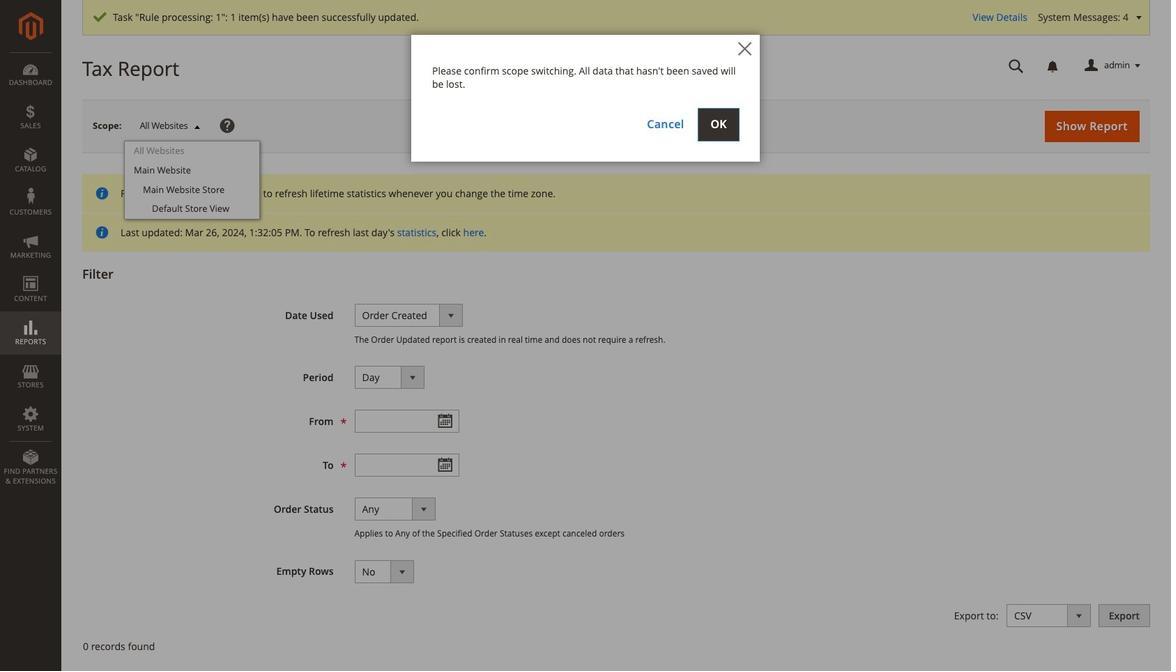 Task type: locate. For each thing, give the bounding box(es) containing it.
None text field
[[354, 410, 459, 433], [354, 454, 459, 477], [354, 410, 459, 433], [354, 454, 459, 477]]

dialog
[[0, 0, 1171, 671]]

menu bar
[[0, 52, 61, 493]]



Task type: describe. For each thing, give the bounding box(es) containing it.
magento admin panel image
[[18, 12, 43, 40]]



